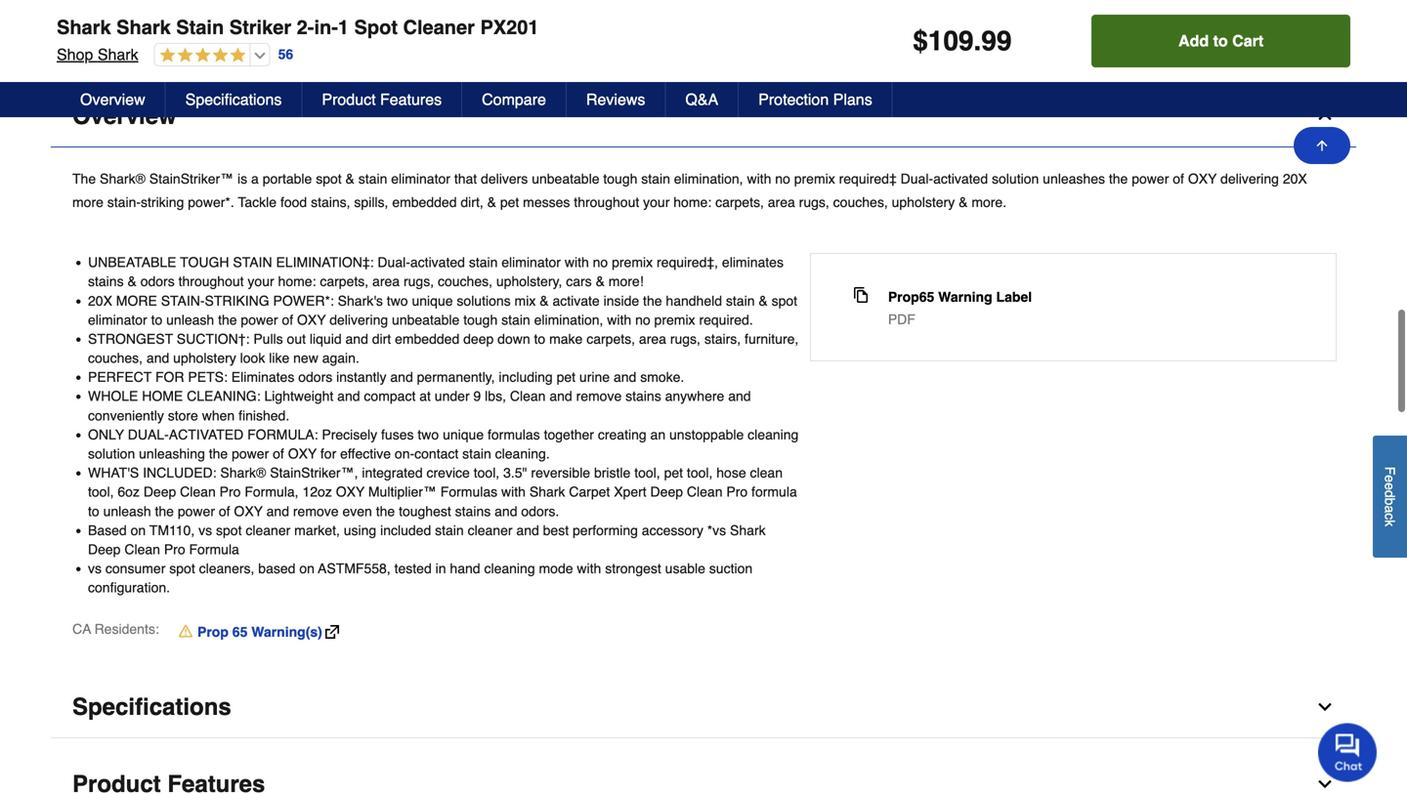 Task type: locate. For each thing, give the bounding box(es) containing it.
spot
[[316, 171, 342, 187], [772, 293, 797, 309], [216, 523, 242, 538], [169, 561, 195, 577]]

cleaner down formulas
[[468, 523, 513, 538]]

1 vertical spatial delivering
[[330, 312, 388, 328]]

2 vertical spatial pet
[[664, 465, 683, 481]]

your inside the shark® stainstriker™ is a portable spot & stain eliminator that delivers unbeatable tough stain elimination, with no premix required‡ dual-activated solution unleashes the power of oxy delivering 20x more stain-striking power*. tackle food stains, spills, embedded dirt, & pet messes throughout your home: carpets, area rugs, couches, upholstery & more.
[[643, 195, 670, 210]]

cleaning:
[[187, 389, 261, 404]]

power down formula:
[[232, 446, 269, 462]]

1 vertical spatial vs
[[88, 561, 102, 577]]

1 horizontal spatial unleash
[[166, 312, 214, 328]]

two right shark's
[[387, 293, 408, 309]]

e up d
[[1382, 475, 1398, 483]]

2 horizontal spatial couches,
[[833, 195, 888, 210]]

no up "inside"
[[593, 255, 608, 270]]

1 horizontal spatial solution
[[992, 171, 1039, 187]]

stain up down
[[501, 312, 530, 328]]

tough down reviews button
[[603, 171, 638, 187]]

1 chevron down image from the top
[[1315, 698, 1335, 717]]

in
[[435, 561, 446, 577]]

carpets, inside the shark® stainstriker™ is a portable spot & stain eliminator that delivers unbeatable tough stain elimination, with no premix required‡ dual-activated solution unleashes the power of oxy delivering 20x more stain-striking power*. tackle food stains, spills, embedded dirt, & pet messes throughout your home: carpets, area rugs, couches, upholstery & more.
[[715, 195, 764, 210]]

shark® up formula,
[[220, 465, 266, 481]]

integrated
[[362, 465, 423, 481]]

0 vertical spatial unique
[[412, 293, 453, 309]]

and right anywhere
[[728, 389, 751, 404]]

0 horizontal spatial pet
[[500, 195, 519, 210]]

1 vertical spatial throughout
[[178, 274, 244, 289]]

1 vertical spatial unleash
[[103, 504, 151, 519]]

overview button up the shark® stainstriker™ is a portable spot & stain eliminator that delivers unbeatable tough stain elimination, with no premix required‡ dual-activated solution unleashes the power of oxy delivering 20x more stain-striking power*. tackle food stains, spills, embedded dirt, & pet messes throughout your home: carpets, area rugs, couches, upholstery & more.
[[51, 86, 1356, 148]]

1 vertical spatial activated
[[410, 255, 465, 270]]

shark®
[[100, 171, 146, 187], [220, 465, 266, 481]]

stains,
[[311, 195, 350, 210]]

inside
[[604, 293, 639, 309]]

striking
[[205, 293, 269, 309]]

dual-
[[128, 427, 169, 443]]

embedded
[[392, 195, 457, 210], [395, 331, 460, 347]]

1 vertical spatial dual-
[[378, 255, 410, 270]]

premix down handheld
[[654, 312, 695, 328]]

1 horizontal spatial premix
[[654, 312, 695, 328]]

area inside the shark® stainstriker™ is a portable spot & stain eliminator that delivers unbeatable tough stain elimination, with no premix required‡ dual-activated solution unleashes the power of oxy delivering 20x more stain-striking power*. tackle food stains, spills, embedded dirt, & pet messes throughout your home: carpets, area rugs, couches, upholstery & more.
[[768, 195, 795, 210]]

0 vertical spatial carpets,
[[715, 195, 764, 210]]

the down the striking
[[218, 312, 237, 328]]

add to cart button
[[1092, 15, 1351, 67]]

stains down formulas
[[455, 504, 491, 519]]

deep down based
[[88, 542, 121, 557]]

stain up the required.
[[726, 293, 755, 309]]

pet inside the shark® stainstriker™ is a portable spot & stain eliminator that delivers unbeatable tough stain elimination, with no premix required‡ dual-activated solution unleashes the power of oxy delivering 20x more stain-striking power*. tackle food stains, spills, embedded dirt, & pet messes throughout your home: carpets, area rugs, couches, upholstery & more.
[[500, 195, 519, 210]]

stain up spills,
[[358, 171, 387, 187]]

for
[[155, 370, 184, 385]]

0 horizontal spatial rugs,
[[404, 274, 434, 289]]

e
[[1382, 475, 1398, 483], [1382, 483, 1398, 490]]

0 vertical spatial odors
[[140, 274, 175, 289]]

home: inside the shark® stainstriker™ is a portable spot & stain eliminator that delivers unbeatable tough stain elimination, with no premix required‡ dual-activated solution unleashes the power of oxy delivering 20x more stain-striking power*. tackle food stains, spills, embedded dirt, & pet messes throughout your home: carpets, area rugs, couches, upholstery & more.
[[674, 195, 712, 210]]

0 vertical spatial throughout
[[574, 195, 639, 210]]

a inside the shark® stainstriker™ is a portable spot & stain eliminator that delivers unbeatable tough stain elimination, with no premix required‡ dual-activated solution unleashes the power of oxy delivering 20x more stain-striking power*. tackle food stains, spills, embedded dirt, & pet messes throughout your home: carpets, area rugs, couches, upholstery & more.
[[251, 171, 259, 187]]

dual- inside unbeatable tough stain elimination‡: dual-activated stain eliminator with no premix required‡, eliminates stains & odors throughout your home: carpets, area rugs, couches, upholstery, cars & more! 20x more stain-striking power*: shark's two unique solutions mix & activate inside the handheld stain & spot eliminator to unleash the power of oxy delivering unbeatable tough stain elimination, with no premix required. strongest suction†: pulls out liquid and dirt embedded deep down to make carpets, area rugs, stairs, furniture, couches, and upholstery look like new again. perfect for pets: eliminates odors instantly and permanently, including pet urine and smoke. whole home cleaning: lightweight and compact at under 9 lbs, clean and remove stains anywhere and conveniently store when finished. only dual-activated formula: precisely fuses two unique formulas together creating an unstoppable cleaning solution unleashing the power of oxy for effective on-contact stain cleaning. what's included: shark® stainstriker™, integrated crevice tool, 3.5" reversible bristle tool, pet tool, hose clean tool, 6oz deep clean pro formula, 12oz oxy multiplier™ formulas with shark carpet xpert deep clean pro formula to unleash the power of oxy and remove even the toughest stains and odors. based on tm110, vs spot cleaner market, using included stain cleaner and best performing accessory *vs shark deep clean pro formula vs consumer spot cleaners, based on astmf558, tested in hand cleaning mode with strongest usable suction configuration.
[[378, 255, 410, 270]]

0 vertical spatial two
[[387, 293, 408, 309]]

1 vertical spatial pet
[[557, 370, 576, 385]]

your down stain
[[248, 274, 274, 289]]

2 chevron down image from the top
[[1315, 775, 1335, 794]]

pro left formula,
[[220, 484, 241, 500]]

formula,
[[245, 484, 299, 500]]

remove down the urine
[[576, 389, 622, 404]]

1 vertical spatial upholstery
[[173, 350, 236, 366]]

delivering inside unbeatable tough stain elimination‡: dual-activated stain eliminator with no premix required‡, eliminates stains & odors throughout your home: carpets, area rugs, couches, upholstery, cars & more! 20x more stain-striking power*: shark's two unique solutions mix & activate inside the handheld stain & spot eliminator to unleash the power of oxy delivering unbeatable tough stain elimination, with no premix required. strongest suction†: pulls out liquid and dirt embedded deep down to make carpets, area rugs, stairs, furniture, couches, and upholstery look like new again. perfect for pets: eliminates odors instantly and permanently, including pet urine and smoke. whole home cleaning: lightweight and compact at under 9 lbs, clean and remove stains anywhere and conveniently store when finished. only dual-activated formula: precisely fuses two unique formulas together creating an unstoppable cleaning solution unleashing the power of oxy for effective on-contact stain cleaning. what's included: shark® stainstriker™, integrated crevice tool, 3.5" reversible bristle tool, pet tool, hose clean tool, 6oz deep clean pro formula, 12oz oxy multiplier™ formulas with shark carpet xpert deep clean pro formula to unleash the power of oxy and remove even the toughest stains and odors. based on tm110, vs spot cleaner market, using included stain cleaner and best performing accessory *vs shark deep clean pro formula vs consumer spot cleaners, based on astmf558, tested in hand cleaning mode with strongest usable suction configuration.
[[330, 312, 388, 328]]

2 vertical spatial carpets,
[[587, 331, 635, 347]]

q&a
[[685, 90, 718, 108]]

0 vertical spatial 20x
[[1283, 171, 1307, 187]]

2 vertical spatial rugs,
[[670, 331, 701, 347]]

dual- right required‡
[[901, 171, 933, 187]]

0 horizontal spatial a
[[251, 171, 259, 187]]

add to cart
[[1179, 32, 1264, 50]]

cleaner
[[246, 523, 291, 538], [468, 523, 513, 538]]

0 vertical spatial vs
[[198, 523, 212, 538]]

1 vertical spatial odors
[[298, 370, 333, 385]]

to up based
[[88, 504, 99, 519]]

dirt,
[[461, 195, 483, 210]]

messes
[[523, 195, 570, 210]]

0 horizontal spatial remove
[[293, 504, 339, 519]]

0 vertical spatial area
[[768, 195, 795, 210]]

with down 3.5"
[[501, 484, 526, 500]]

prop 65 warning(s)
[[197, 624, 322, 640]]

2 vertical spatial area
[[639, 331, 666, 347]]

prop
[[197, 624, 229, 640]]

1 horizontal spatial carpets,
[[587, 331, 635, 347]]

cleaning up clean
[[748, 427, 799, 443]]

1 horizontal spatial your
[[643, 195, 670, 210]]

oxy
[[1188, 171, 1217, 187], [297, 312, 326, 328], [288, 446, 317, 462], [336, 484, 365, 500], [234, 504, 263, 519]]

2 horizontal spatial eliminator
[[502, 255, 561, 270]]

1 vertical spatial eliminator
[[502, 255, 561, 270]]

pro down hose in the right of the page
[[726, 484, 748, 500]]

reviews
[[586, 90, 645, 108]]

1 horizontal spatial remove
[[576, 389, 622, 404]]

overview
[[80, 90, 145, 108], [72, 103, 177, 130]]

a right the is
[[251, 171, 259, 187]]

0 vertical spatial couches,
[[833, 195, 888, 210]]

down
[[498, 331, 530, 347]]

your up required‡,
[[643, 195, 670, 210]]

store
[[168, 408, 198, 423]]

$ 109 . 99
[[913, 25, 1012, 57]]

1 horizontal spatial on
[[299, 561, 315, 577]]

and down instantly
[[337, 389, 360, 404]]

carpets, up shark's
[[320, 274, 369, 289]]

to down more
[[151, 312, 162, 328]]

unique up contact
[[443, 427, 484, 443]]

0 horizontal spatial shark®
[[100, 171, 146, 187]]

pet left the urine
[[557, 370, 576, 385]]

label
[[996, 289, 1032, 305]]

1 vertical spatial shark®
[[220, 465, 266, 481]]

1 vertical spatial embedded
[[395, 331, 460, 347]]

1 horizontal spatial throughout
[[574, 195, 639, 210]]

unleash down stain-
[[166, 312, 214, 328]]

using
[[344, 523, 376, 538]]

solution inside unbeatable tough stain elimination‡: dual-activated stain eliminator with no premix required‡, eliminates stains & odors throughout your home: carpets, area rugs, couches, upholstery, cars & more! 20x more stain-striking power*: shark's two unique solutions mix & activate inside the handheld stain & spot eliminator to unleash the power of oxy delivering unbeatable tough stain elimination, with no premix required. strongest suction†: pulls out liquid and dirt embedded deep down to make carpets, area rugs, stairs, furniture, couches, and upholstery look like new again. perfect for pets: eliminates odors instantly and permanently, including pet urine and smoke. whole home cleaning: lightweight and compact at under 9 lbs, clean and remove stains anywhere and conveniently store when finished. only dual-activated formula: precisely fuses two unique formulas together creating an unstoppable cleaning solution unleashing the power of oxy for effective on-contact stain cleaning. what's included: shark® stainstriker™, integrated crevice tool, 3.5" reversible bristle tool, pet tool, hose clean tool, 6oz deep clean pro formula, 12oz oxy multiplier™ formulas with shark carpet xpert deep clean pro formula to unleash the power of oxy and remove even the toughest stains and odors. based on tm110, vs spot cleaner market, using included stain cleaner and best performing accessory *vs shark deep clean pro formula vs consumer spot cleaners, based on astmf558, tested in hand cleaning mode with strongest usable suction configuration.
[[88, 446, 135, 462]]

tough inside unbeatable tough stain elimination‡: dual-activated stain eliminator with no premix required‡, eliminates stains & odors throughout your home: carpets, area rugs, couches, upholstery, cars & more! 20x more stain-striking power*: shark's two unique solutions mix & activate inside the handheld stain & spot eliminator to unleash the power of oxy delivering unbeatable tough stain elimination, with no premix required. strongest suction†: pulls out liquid and dirt embedded deep down to make carpets, area rugs, stairs, furniture, couches, and upholstery look like new again. perfect for pets: eliminates odors instantly and permanently, including pet urine and smoke. whole home cleaning: lightweight and compact at under 9 lbs, clean and remove stains anywhere and conveniently store when finished. only dual-activated formula: precisely fuses two unique formulas together creating an unstoppable cleaning solution unleashing the power of oxy for effective on-contact stain cleaning. what's included: shark® stainstriker™, integrated crevice tool, 3.5" reversible bristle tool, pet tool, hose clean tool, 6oz deep clean pro formula, 12oz oxy multiplier™ formulas with shark carpet xpert deep clean pro formula to unleash the power of oxy and remove even the toughest stains and odors. based on tm110, vs spot cleaner market, using included stain cleaner and best performing accessory *vs shark deep clean pro formula vs consumer spot cleaners, based on astmf558, tested in hand cleaning mode with strongest usable suction configuration.
[[463, 312, 498, 328]]

65
[[232, 624, 248, 640]]

0 horizontal spatial your
[[248, 274, 274, 289]]

$
[[913, 25, 928, 57]]

1 vertical spatial 20x
[[88, 293, 112, 309]]

1 horizontal spatial shark®
[[220, 465, 266, 481]]

0 horizontal spatial upholstery
[[173, 350, 236, 366]]

20x
[[1283, 171, 1307, 187], [88, 293, 112, 309]]

1 vertical spatial carpets,
[[320, 274, 369, 289]]

and
[[345, 331, 368, 347], [147, 350, 169, 366], [390, 370, 413, 385], [614, 370, 636, 385], [337, 389, 360, 404], [550, 389, 572, 404], [728, 389, 751, 404], [266, 504, 289, 519], [495, 504, 517, 519], [516, 523, 539, 538]]

formula
[[752, 484, 797, 500]]

carpets, down "inside"
[[587, 331, 635, 347]]

dual- up shark's
[[378, 255, 410, 270]]

0 horizontal spatial activated
[[410, 255, 465, 270]]

1 horizontal spatial pet
[[557, 370, 576, 385]]

chevron up image
[[1315, 107, 1335, 126]]

again.
[[322, 350, 359, 366]]

cleaners,
[[199, 561, 254, 577]]

1 vertical spatial unbeatable
[[392, 312, 460, 328]]

make
[[549, 331, 583, 347]]

0 horizontal spatial carpets,
[[320, 274, 369, 289]]

compare
[[482, 90, 546, 108]]

unleashes
[[1043, 171, 1105, 187]]

arrow up image
[[1314, 138, 1330, 153]]

premix up more!
[[612, 255, 653, 270]]

instantly
[[336, 370, 387, 385]]

your
[[643, 195, 670, 210], [248, 274, 274, 289]]

0 horizontal spatial solution
[[88, 446, 135, 462]]

couches, inside the shark® stainstriker™ is a portable spot & stain eliminator that delivers unbeatable tough stain elimination, with no premix required‡ dual-activated solution unleashes the power of oxy delivering 20x more stain-striking power*. tackle food stains, spills, embedded dirt, & pet messes throughout your home: carpets, area rugs, couches, upholstery & more.
[[833, 195, 888, 210]]

area up eliminates
[[768, 195, 795, 210]]

cleaner down formula,
[[246, 523, 291, 538]]

& right the cars
[[596, 274, 605, 289]]

with up eliminates
[[747, 171, 771, 187]]

liquid
[[310, 331, 342, 347]]

couches, down required‡
[[833, 195, 888, 210]]

home: up power*: on the left of page
[[278, 274, 316, 289]]

to inside button
[[1213, 32, 1228, 50]]

upholstery down required‡
[[892, 195, 955, 210]]

0 vertical spatial chevron down image
[[1315, 698, 1335, 717]]

0 horizontal spatial no
[[593, 255, 608, 270]]

eliminates
[[722, 255, 784, 270]]

& left more.
[[959, 195, 968, 210]]

activate
[[553, 293, 600, 309]]

no down protection
[[775, 171, 790, 187]]

1 horizontal spatial area
[[639, 331, 666, 347]]

cart
[[1232, 32, 1264, 50]]

1 horizontal spatial home:
[[674, 195, 712, 210]]

1 vertical spatial rugs,
[[404, 274, 434, 289]]

eliminator up strongest
[[88, 312, 147, 328]]

dirt
[[372, 331, 391, 347]]

tough inside the shark® stainstriker™ is a portable spot & stain eliminator that delivers unbeatable tough stain elimination, with no premix required‡ dual-activated solution unleashes the power of oxy delivering 20x more stain-striking power*. tackle food stains, spills, embedded dirt, & pet messes throughout your home: carpets, area rugs, couches, upholstery & more.
[[603, 171, 638, 187]]

add
[[1179, 32, 1209, 50]]

power up pulls
[[241, 312, 278, 328]]

eliminator left that
[[391, 171, 450, 187]]

deep
[[143, 484, 176, 500], [650, 484, 683, 500], [88, 542, 121, 557]]

1 horizontal spatial dual-
[[901, 171, 933, 187]]

power
[[1132, 171, 1169, 187], [241, 312, 278, 328], [232, 446, 269, 462], [178, 504, 215, 519]]

rugs, inside the shark® stainstriker™ is a portable spot & stain eliminator that delivers unbeatable tough stain elimination, with no premix required‡ dual-activated solution unleashes the power of oxy delivering 20x more stain-striking power*. tackle food stains, spills, embedded dirt, & pet messes throughout your home: carpets, area rugs, couches, upholstery & more.
[[799, 195, 829, 210]]

premix
[[794, 171, 835, 187], [612, 255, 653, 270], [654, 312, 695, 328]]

suction†:
[[177, 331, 250, 347]]

0 horizontal spatial area
[[372, 274, 400, 289]]

unique left solutions
[[412, 293, 453, 309]]

couches, up the 'perfect'
[[88, 350, 143, 366]]

& right dirt,
[[487, 195, 496, 210]]

configuration.
[[88, 580, 170, 596]]

elimination, up make
[[534, 312, 603, 328]]

solution inside the shark® stainstriker™ is a portable spot & stain eliminator that delivers unbeatable tough stain elimination, with no premix required‡ dual-activated solution unleashes the power of oxy delivering 20x more stain-striking power*. tackle food stains, spills, embedded dirt, & pet messes throughout your home: carpets, area rugs, couches, upholstery & more.
[[992, 171, 1039, 187]]

20x inside the shark® stainstriker™ is a portable spot & stain eliminator that delivers unbeatable tough stain elimination, with no premix required‡ dual-activated solution unleashes the power of oxy delivering 20x more stain-striking power*. tackle food stains, spills, embedded dirt, & pet messes throughout your home: carpets, area rugs, couches, upholstery & more.
[[1283, 171, 1307, 187]]

odors up more
[[140, 274, 175, 289]]

premix left required‡
[[794, 171, 835, 187]]

0 vertical spatial home:
[[674, 195, 712, 210]]

best
[[543, 523, 569, 538]]

together
[[544, 427, 594, 443]]

elimination, inside unbeatable tough stain elimination‡: dual-activated stain eliminator with no premix required‡, eliminates stains & odors throughout your home: carpets, area rugs, couches, upholstery, cars & more! 20x more stain-striking power*: shark's two unique solutions mix & activate inside the handheld stain & spot eliminator to unleash the power of oxy delivering unbeatable tough stain elimination, with no premix required. strongest suction†: pulls out liquid and dirt embedded deep down to make carpets, area rugs, stairs, furniture, couches, and upholstery look like new again. perfect for pets: eliminates odors instantly and permanently, including pet urine and smoke. whole home cleaning: lightweight and compact at under 9 lbs, clean and remove stains anywhere and conveniently store when finished. only dual-activated formula: precisely fuses two unique formulas together creating an unstoppable cleaning solution unleashing the power of oxy for effective on-contact stain cleaning. what's included: shark® stainstriker™, integrated crevice tool, 3.5" reversible bristle tool, pet tool, hose clean tool, 6oz deep clean pro formula, 12oz oxy multiplier™ formulas with shark carpet xpert deep clean pro formula to unleash the power of oxy and remove even the toughest stains and odors. based on tm110, vs spot cleaner market, using included stain cleaner and best performing accessory *vs shark deep clean pro formula vs consumer spot cleaners, based on astmf558, tested in hand cleaning mode with strongest usable suction configuration.
[[534, 312, 603, 328]]

1 horizontal spatial stains
[[455, 504, 491, 519]]

0 vertical spatial elimination,
[[674, 171, 743, 187]]

stairs,
[[704, 331, 741, 347]]

out
[[287, 331, 306, 347]]

0 vertical spatial cleaning
[[748, 427, 799, 443]]

0 vertical spatial rugs,
[[799, 195, 829, 210]]

1 horizontal spatial tough
[[603, 171, 638, 187]]

to right down
[[534, 331, 545, 347]]

k
[[1382, 520, 1398, 527]]

home: up required‡,
[[674, 195, 712, 210]]

clean
[[510, 389, 546, 404], [180, 484, 216, 500], [687, 484, 723, 500], [124, 542, 160, 557]]

0 vertical spatial activated
[[933, 171, 988, 187]]

2 vertical spatial couches,
[[88, 350, 143, 366]]

2 vertical spatial stains
[[455, 504, 491, 519]]

0 horizontal spatial cleaner
[[246, 523, 291, 538]]

activated
[[933, 171, 988, 187], [410, 255, 465, 270]]

e up b
[[1382, 483, 1398, 490]]

embedded inside unbeatable tough stain elimination‡: dual-activated stain eliminator with no premix required‡, eliminates stains & odors throughout your home: carpets, area rugs, couches, upholstery, cars & more! 20x more stain-striking power*: shark's two unique solutions mix & activate inside the handheld stain & spot eliminator to unleash the power of oxy delivering unbeatable tough stain elimination, with no premix required. strongest suction†: pulls out liquid and dirt embedded deep down to make carpets, area rugs, stairs, furniture, couches, and upholstery look like new again. perfect for pets: eliminates odors instantly and permanently, including pet urine and smoke. whole home cleaning: lightweight and compact at under 9 lbs, clean and remove stains anywhere and conveniently store when finished. only dual-activated formula: precisely fuses two unique formulas together creating an unstoppable cleaning solution unleashing the power of oxy for effective on-contact stain cleaning. what's included: shark® stainstriker™, integrated crevice tool, 3.5" reversible bristle tool, pet tool, hose clean tool, 6oz deep clean pro formula, 12oz oxy multiplier™ formulas with shark carpet xpert deep clean pro formula to unleash the power of oxy and remove even the toughest stains and odors. based on tm110, vs spot cleaner market, using included stain cleaner and best performing accessory *vs shark deep clean pro formula vs consumer spot cleaners, based on astmf558, tested in hand cleaning mode with strongest usable suction configuration.
[[395, 331, 460, 347]]

shark® up stain-
[[100, 171, 146, 187]]

hose
[[717, 465, 746, 481]]

the
[[72, 171, 96, 187]]

lightweight
[[264, 389, 334, 404]]

0 vertical spatial a
[[251, 171, 259, 187]]

eliminator up upholstery,
[[502, 255, 561, 270]]

specifications down residents:
[[72, 694, 231, 720]]

what's
[[88, 465, 139, 481]]

lbs,
[[485, 389, 506, 404]]

0 vertical spatial stains
[[88, 274, 124, 289]]

0 vertical spatial unbeatable
[[532, 171, 600, 187]]

no down "inside"
[[635, 312, 651, 328]]

shark right *vs
[[730, 523, 766, 538]]

2 horizontal spatial no
[[775, 171, 790, 187]]

chevron down image
[[1315, 698, 1335, 717], [1315, 775, 1335, 794]]

0 vertical spatial dual-
[[901, 171, 933, 187]]

two up contact
[[418, 427, 439, 443]]

1 vertical spatial a
[[1382, 506, 1398, 513]]

area up shark's
[[372, 274, 400, 289]]

1 horizontal spatial couches,
[[438, 274, 493, 289]]

throughout
[[574, 195, 639, 210], [178, 274, 244, 289]]

0 vertical spatial upholstery
[[892, 195, 955, 210]]

and up compact
[[390, 370, 413, 385]]

throughout inside the shark® stainstriker™ is a portable spot & stain eliminator that delivers unbeatable tough stain elimination, with no premix required‡ dual-activated solution unleashes the power of oxy delivering 20x more stain-striking power*. tackle food stains, spills, embedded dirt, & pet messes throughout your home: carpets, area rugs, couches, upholstery & more.
[[574, 195, 639, 210]]

protection plans button
[[739, 82, 893, 117]]

throughout right messes
[[574, 195, 639, 210]]

1 vertical spatial solution
[[88, 446, 135, 462]]

activated up solutions
[[410, 255, 465, 270]]

eliminator
[[391, 171, 450, 187], [502, 255, 561, 270], [88, 312, 147, 328]]

1 vertical spatial on
[[299, 561, 315, 577]]

formula
[[189, 542, 239, 557]]

power right unleashes at top right
[[1132, 171, 1169, 187]]

tough up deep
[[463, 312, 498, 328]]

upholstery inside unbeatable tough stain elimination‡: dual-activated stain eliminator with no premix required‡, eliminates stains & odors throughout your home: carpets, area rugs, couches, upholstery, cars & more! 20x more stain-striking power*: shark's two unique solutions mix & activate inside the handheld stain & spot eliminator to unleash the power of oxy delivering unbeatable tough stain elimination, with no premix required. strongest suction†: pulls out liquid and dirt embedded deep down to make carpets, area rugs, stairs, furniture, couches, and upholstery look like new again. perfect for pets: eliminates odors instantly and permanently, including pet urine and smoke. whole home cleaning: lightweight and compact at under 9 lbs, clean and remove stains anywhere and conveniently store when finished. only dual-activated formula: precisely fuses two unique formulas together creating an unstoppable cleaning solution unleashing the power of oxy for effective on-contact stain cleaning. what's included: shark® stainstriker™, integrated crevice tool, 3.5" reversible bristle tool, pet tool, hose clean tool, 6oz deep clean pro formula, 12oz oxy multiplier™ formulas with shark carpet xpert deep clean pro formula to unleash the power of oxy and remove even the toughest stains and odors. based on tm110, vs spot cleaner market, using included stain cleaner and best performing accessory *vs shark deep clean pro formula vs consumer spot cleaners, based on astmf558, tested in hand cleaning mode with strongest usable suction configuration.
[[173, 350, 236, 366]]

more
[[72, 195, 103, 210]]

activated
[[169, 427, 244, 443]]

1 vertical spatial stains
[[626, 389, 661, 404]]

overview button down "shop shark"
[[61, 82, 166, 117]]

residents:
[[94, 621, 159, 637]]

solution up the what's
[[88, 446, 135, 462]]

with right mode
[[577, 561, 601, 577]]

2 e from the top
[[1382, 483, 1398, 490]]

2 horizontal spatial carpets,
[[715, 195, 764, 210]]

spot up stains,
[[316, 171, 342, 187]]

clean down included:
[[180, 484, 216, 500]]

no inside the shark® stainstriker™ is a portable spot & stain eliminator that delivers unbeatable tough stain elimination, with no premix required‡ dual-activated solution unleashes the power of oxy delivering 20x more stain-striking power*. tackle food stains, spills, embedded dirt, & pet messes throughout your home: carpets, area rugs, couches, upholstery & more.
[[775, 171, 790, 187]]

2 cleaner from the left
[[468, 523, 513, 538]]

prop65 warning label link
[[888, 287, 1032, 307]]

warning(s)
[[251, 624, 322, 640]]

0 vertical spatial delivering
[[1221, 171, 1279, 187]]

product
[[322, 90, 376, 108]]

spot inside the shark® stainstriker™ is a portable spot & stain eliminator that delivers unbeatable tough stain elimination, with no premix required‡ dual-activated solution unleashes the power of oxy delivering 20x more stain-striking power*. tackle food stains, spills, embedded dirt, & pet messes throughout your home: carpets, area rugs, couches, upholstery & more.
[[316, 171, 342, 187]]

upholstery up pets:
[[173, 350, 236, 366]]

on-
[[395, 446, 414, 462]]

cleaning right the hand on the bottom left of the page
[[484, 561, 535, 577]]

pet down delivers
[[500, 195, 519, 210]]

smoke.
[[640, 370, 684, 385]]

couches, up solutions
[[438, 274, 493, 289]]

fuses
[[381, 427, 414, 443]]

1 vertical spatial your
[[248, 274, 274, 289]]

embedded inside the shark® stainstriker™ is a portable spot & stain eliminator that delivers unbeatable tough stain elimination, with no premix required‡ dual-activated solution unleashes the power of oxy delivering 20x more stain-striking power*. tackle food stains, spills, embedded dirt, & pet messes throughout your home: carpets, area rugs, couches, upholstery & more.
[[392, 195, 457, 210]]

elimination,
[[674, 171, 743, 187], [534, 312, 603, 328]]

unbeatable inside the shark® stainstriker™ is a portable spot & stain eliminator that delivers unbeatable tough stain elimination, with no premix required‡ dual-activated solution unleashes the power of oxy delivering 20x more stain-striking power*. tackle food stains, spills, embedded dirt, & pet messes throughout your home: carpets, area rugs, couches, upholstery & more.
[[532, 171, 600, 187]]

tm110,
[[149, 523, 195, 538]]

1 horizontal spatial eliminator
[[391, 171, 450, 187]]

1 horizontal spatial odors
[[298, 370, 333, 385]]

tool, up xpert
[[634, 465, 660, 481]]

finished.
[[239, 408, 289, 423]]

1 horizontal spatial upholstery
[[892, 195, 955, 210]]

1 vertical spatial area
[[372, 274, 400, 289]]

0 horizontal spatial dual-
[[378, 255, 410, 270]]

1 horizontal spatial delivering
[[1221, 171, 1279, 187]]

2 horizontal spatial area
[[768, 195, 795, 210]]

portable
[[263, 171, 312, 187]]

urine
[[579, 370, 610, 385]]

and left dirt
[[345, 331, 368, 347]]

shark up shop
[[57, 16, 111, 39]]



Task type: vqa. For each thing, say whether or not it's contained in the screenshot.
299
no



Task type: describe. For each thing, give the bounding box(es) containing it.
whole
[[88, 389, 138, 404]]

& down unbeatable
[[127, 274, 137, 289]]

clean down hose in the right of the page
[[687, 484, 723, 500]]

2-
[[297, 16, 314, 39]]

q&a button
[[666, 82, 739, 117]]

1 vertical spatial remove
[[293, 504, 339, 519]]

prop65
[[888, 289, 935, 305]]

the up tm110,
[[155, 504, 174, 519]]

precisely
[[322, 427, 377, 443]]

warning
[[938, 289, 993, 305]]

stain
[[176, 16, 224, 39]]

2 horizontal spatial pro
[[726, 484, 748, 500]]

1
[[338, 16, 349, 39]]

an
[[650, 427, 666, 443]]

6oz
[[118, 484, 140, 500]]

chat invite button image
[[1318, 723, 1378, 782]]

hand
[[450, 561, 480, 577]]

odors.
[[521, 504, 559, 519]]

0 vertical spatial remove
[[576, 389, 622, 404]]

consumer
[[105, 561, 166, 577]]

unbeatable tough stain elimination‡: dual-activated stain eliminator with no premix required‡, eliminates stains & odors throughout your home: carpets, area rugs, couches, upholstery, cars & more! 20x more stain-striking power*: shark's two unique solutions mix & activate inside the handheld stain & spot eliminator to unleash the power of oxy delivering unbeatable tough stain elimination, with no premix required. strongest suction†: pulls out liquid and dirt embedded deep down to make carpets, area rugs, stairs, furniture, couches, and upholstery look like new again. perfect for pets: eliminates odors instantly and permanently, including pet urine and smoke. whole home cleaning: lightweight and compact at under 9 lbs, clean and remove stains anywhere and conveniently store when finished. only dual-activated formula: precisely fuses two unique formulas together creating an unstoppable cleaning solution unleashing the power of oxy for effective on-contact stain cleaning. what's included: shark® stainstriker™, integrated crevice tool, 3.5" reversible bristle tool, pet tool, hose clean tool, 6oz deep clean pro formula, 12oz oxy multiplier™ formulas with shark carpet xpert deep clean pro formula to unleash the power of oxy and remove even the toughest stains and odors. based on tm110, vs spot cleaner market, using included stain cleaner and best performing accessory *vs shark deep clean pro formula vs consumer spot cleaners, based on astmf558, tested in hand cleaning mode with strongest usable suction configuration.
[[88, 255, 799, 596]]

more.
[[972, 195, 1007, 210]]

and left odors.
[[495, 504, 517, 519]]

pdf
[[888, 312, 916, 327]]

0 horizontal spatial unleash
[[103, 504, 151, 519]]

the right "inside"
[[643, 293, 662, 309]]

stain down the toughest
[[435, 523, 464, 538]]

activated inside the shark® stainstriker™ is a portable spot & stain eliminator that delivers unbeatable tough stain elimination, with no premix required‡ dual-activated solution unleashes the power of oxy delivering 20x more stain-striking power*. tackle food stains, spills, embedded dirt, & pet messes throughout your home: carpets, area rugs, couches, upholstery & more.
[[933, 171, 988, 187]]

overview for overview button on top of the shark® stainstriker™ is a portable spot & stain eliminator that delivers unbeatable tough stain elimination, with no premix required‡ dual-activated solution unleashes the power of oxy delivering 20x more stain-striking power*. tackle food stains, spills, embedded dirt, & pet messes throughout your home: carpets, area rugs, couches, upholstery & more.
[[72, 103, 177, 130]]

& right mix
[[540, 293, 549, 309]]

document image
[[853, 287, 869, 303]]

0 horizontal spatial stains
[[88, 274, 124, 289]]

look
[[240, 350, 265, 366]]

premix inside the shark® stainstriker™ is a portable spot & stain eliminator that delivers unbeatable tough stain elimination, with no premix required‡ dual-activated solution unleashes the power of oxy delivering 20x more stain-striking power*. tackle food stains, spills, embedded dirt, & pet messes throughout your home: carpets, area rugs, couches, upholstery & more.
[[794, 171, 835, 187]]

power inside the shark® stainstriker™ is a portable spot & stain eliminator that delivers unbeatable tough stain elimination, with no premix required‡ dual-activated solution unleashes the power of oxy delivering 20x more stain-striking power*. tackle food stains, spills, embedded dirt, & pet messes throughout your home: carpets, area rugs, couches, upholstery & more.
[[1132, 171, 1169, 187]]

toughest
[[399, 504, 451, 519]]

0 vertical spatial unleash
[[166, 312, 214, 328]]

& up stains,
[[346, 171, 355, 187]]

that
[[454, 171, 477, 187]]

cars
[[566, 274, 592, 289]]

shark up "shop shark"
[[116, 16, 171, 39]]

0 horizontal spatial couches,
[[88, 350, 143, 366]]

and down odors.
[[516, 523, 539, 538]]

shark® inside unbeatable tough stain elimination‡: dual-activated stain eliminator with no premix required‡, eliminates stains & odors throughout your home: carpets, area rugs, couches, upholstery, cars & more! 20x more stain-striking power*: shark's two unique solutions mix & activate inside the handheld stain & spot eliminator to unleash the power of oxy delivering unbeatable tough stain elimination, with no premix required. strongest suction†: pulls out liquid and dirt embedded deep down to make carpets, area rugs, stairs, furniture, couches, and upholstery look like new again. perfect for pets: eliminates odors instantly and permanently, including pet urine and smoke. whole home cleaning: lightweight and compact at under 9 lbs, clean and remove stains anywhere and conveniently store when finished. only dual-activated formula: precisely fuses two unique formulas together creating an unstoppable cleaning solution unleashing the power of oxy for effective on-contact stain cleaning. what's included: shark® stainstriker™, integrated crevice tool, 3.5" reversible bristle tool, pet tool, hose clean tool, 6oz deep clean pro formula, 12oz oxy multiplier™ formulas with shark carpet xpert deep clean pro formula to unleash the power of oxy and remove even the toughest stains and odors. based on tm110, vs spot cleaner market, using included stain cleaner and best performing accessory *vs shark deep clean pro formula vs consumer spot cleaners, based on astmf558, tested in hand cleaning mode with strongest usable suction configuration.
[[220, 465, 266, 481]]

f
[[1382, 467, 1398, 475]]

unleashing
[[139, 446, 205, 462]]

0 vertical spatial specifications
[[185, 90, 282, 108]]

only
[[88, 427, 124, 443]]

overview for overview button underneath "shop shark"
[[80, 90, 145, 108]]

99
[[981, 25, 1012, 57]]

elimination‡:
[[276, 255, 374, 270]]

cleaner
[[403, 16, 475, 39]]

link icon image
[[325, 625, 339, 639]]

like
[[269, 350, 289, 366]]

shark shark stain striker 2-in-1 spot cleaner px201
[[57, 16, 539, 39]]

formula:
[[247, 427, 318, 443]]

1 horizontal spatial pro
[[220, 484, 241, 500]]

conveniently
[[88, 408, 164, 423]]

for
[[320, 446, 336, 462]]

unstoppable
[[669, 427, 744, 443]]

pulls
[[253, 331, 283, 347]]

and up together
[[550, 389, 572, 404]]

throughout inside unbeatable tough stain elimination‡: dual-activated stain eliminator with no premix required‡, eliminates stains & odors throughout your home: carpets, area rugs, couches, upholstery, cars & more! 20x more stain-striking power*: shark's two unique solutions mix & activate inside the handheld stain & spot eliminator to unleash the power of oxy delivering unbeatable tough stain elimination, with no premix required. strongest suction†: pulls out liquid and dirt embedded deep down to make carpets, area rugs, stairs, furniture, couches, and upholstery look like new again. perfect for pets: eliminates odors instantly and permanently, including pet urine and smoke. whole home cleaning: lightweight and compact at under 9 lbs, clean and remove stains anywhere and conveniently store when finished. only dual-activated formula: precisely fuses two unique formulas together creating an unstoppable cleaning solution unleashing the power of oxy for effective on-contact stain cleaning. what's included: shark® stainstriker™, integrated crevice tool, 3.5" reversible bristle tool, pet tool, hose clean tool, 6oz deep clean pro formula, 12oz oxy multiplier™ formulas with shark carpet xpert deep clean pro formula to unleash the power of oxy and remove even the toughest stains and odors. based on tm110, vs spot cleaner market, using included stain cleaner and best performing accessory *vs shark deep clean pro formula vs consumer spot cleaners, based on astmf558, tested in hand cleaning mode with strongest usable suction configuration.
[[178, 274, 244, 289]]

0 horizontal spatial two
[[387, 293, 408, 309]]

and right the urine
[[614, 370, 636, 385]]

1 vertical spatial couches,
[[438, 274, 493, 289]]

2 horizontal spatial pet
[[664, 465, 683, 481]]

b
[[1382, 498, 1398, 506]]

a inside button
[[1382, 506, 1398, 513]]

strongest
[[605, 561, 661, 577]]

tool, left hose in the right of the page
[[687, 465, 713, 481]]

warning image
[[179, 623, 193, 639]]

1 horizontal spatial deep
[[143, 484, 176, 500]]

12oz
[[302, 484, 332, 500]]

new
[[293, 350, 318, 366]]

eliminator inside the shark® stainstriker™ is a portable spot & stain eliminator that delivers unbeatable tough stain elimination, with no premix required‡ dual-activated solution unleashes the power of oxy delivering 20x more stain-striking power*. tackle food stains, spills, embedded dirt, & pet messes throughout your home: carpets, area rugs, couches, upholstery & more.
[[391, 171, 450, 187]]

9
[[473, 389, 481, 404]]

based
[[258, 561, 296, 577]]

home: inside unbeatable tough stain elimination‡: dual-activated stain eliminator with no premix required‡, eliminates stains & odors throughout your home: carpets, area rugs, couches, upholstery, cars & more! 20x more stain-striking power*: shark's two unique solutions mix & activate inside the handheld stain & spot eliminator to unleash the power of oxy delivering unbeatable tough stain elimination, with no premix required. strongest suction†: pulls out liquid and dirt embedded deep down to make carpets, area rugs, stairs, furniture, couches, and upholstery look like new again. perfect for pets: eliminates odors instantly and permanently, including pet urine and smoke. whole home cleaning: lightweight and compact at under 9 lbs, clean and remove stains anywhere and conveniently store when finished. only dual-activated formula: precisely fuses two unique formulas together creating an unstoppable cleaning solution unleashing the power of oxy for effective on-contact stain cleaning. what's included: shark® stainstriker™, integrated crevice tool, 3.5" reversible bristle tool, pet tool, hose clean tool, 6oz deep clean pro formula, 12oz oxy multiplier™ formulas with shark carpet xpert deep clean pro formula to unleash the power of oxy and remove even the toughest stains and odors. based on tm110, vs spot cleaner market, using included stain cleaner and best performing accessory *vs shark deep clean pro formula vs consumer spot cleaners, based on astmf558, tested in hand cleaning mode with strongest usable suction configuration.
[[278, 274, 316, 289]]

0 horizontal spatial deep
[[88, 542, 121, 557]]

0 horizontal spatial premix
[[612, 255, 653, 270]]

stain
[[233, 255, 272, 270]]

cleaning.
[[495, 446, 550, 462]]

at
[[419, 389, 431, 404]]

0 horizontal spatial vs
[[88, 561, 102, 577]]

shark right shop
[[98, 45, 138, 64]]

activated inside unbeatable tough stain elimination‡: dual-activated stain eliminator with no premix required‡, eliminates stains & odors throughout your home: carpets, area rugs, couches, upholstery, cars & more! 20x more stain-striking power*: shark's two unique solutions mix & activate inside the handheld stain & spot eliminator to unleash the power of oxy delivering unbeatable tough stain elimination, with no premix required. strongest suction†: pulls out liquid and dirt embedded deep down to make carpets, area rugs, stairs, furniture, couches, and upholstery look like new again. perfect for pets: eliminates odors instantly and permanently, including pet urine and smoke. whole home cleaning: lightweight and compact at under 9 lbs, clean and remove stains anywhere and conveniently store when finished. only dual-activated formula: precisely fuses two unique formulas together creating an unstoppable cleaning solution unleashing the power of oxy for effective on-contact stain cleaning. what's included: shark® stainstriker™, integrated crevice tool, 3.5" reversible bristle tool, pet tool, hose clean tool, 6oz deep clean pro formula, 12oz oxy multiplier™ formulas with shark carpet xpert deep clean pro formula to unleash the power of oxy and remove even the toughest stains and odors. based on tm110, vs spot cleaner market, using included stain cleaner and best performing accessory *vs shark deep clean pro formula vs consumer spot cleaners, based on astmf558, tested in hand cleaning mode with strongest usable suction configuration.
[[410, 255, 465, 270]]

power*.
[[188, 195, 234, 210]]

oxy inside the shark® stainstriker™ is a portable spot & stain eliminator that delivers unbeatable tough stain elimination, with no premix required‡ dual-activated solution unleashes the power of oxy delivering 20x more stain-striking power*. tackle food stains, spills, embedded dirt, & pet messes throughout your home: carpets, area rugs, couches, upholstery & more.
[[1188, 171, 1217, 187]]

spot down formula
[[169, 561, 195, 577]]

crevice
[[427, 465, 470, 481]]

1 vertical spatial no
[[593, 255, 608, 270]]

striker
[[229, 16, 291, 39]]

stain up solutions
[[469, 255, 498, 270]]

delivering inside the shark® stainstriker™ is a portable spot & stain eliminator that delivers unbeatable tough stain elimination, with no premix required‡ dual-activated solution unleashes the power of oxy delivering 20x more stain-striking power*. tackle food stains, spills, embedded dirt, & pet messes throughout your home: carpets, area rugs, couches, upholstery & more.
[[1221, 171, 1279, 187]]

dual- inside the shark® stainstriker™ is a portable spot & stain eliminator that delivers unbeatable tough stain elimination, with no premix required‡ dual-activated solution unleashes the power of oxy delivering 20x more stain-striking power*. tackle food stains, spills, embedded dirt, & pet messes throughout your home: carpets, area rugs, couches, upholstery & more.
[[901, 171, 933, 187]]

is
[[238, 171, 247, 187]]

1 vertical spatial cleaning
[[484, 561, 535, 577]]

shark's
[[338, 293, 383, 309]]

2 horizontal spatial deep
[[650, 484, 683, 500]]

unbeatable
[[88, 255, 176, 270]]

creating
[[598, 427, 647, 443]]

in-
[[314, 16, 338, 39]]

features
[[380, 90, 442, 108]]

clean down including
[[510, 389, 546, 404]]

1 vertical spatial specifications
[[72, 694, 231, 720]]

pets:
[[188, 370, 228, 385]]

upholstery,
[[496, 274, 562, 289]]

4.9 stars image
[[155, 47, 246, 65]]

spot up formula
[[216, 523, 242, 538]]

included:
[[143, 465, 216, 481]]

more!
[[609, 274, 644, 289]]

1 cleaner from the left
[[246, 523, 291, 538]]

0 vertical spatial on
[[131, 523, 146, 538]]

the inside the shark® stainstriker™ is a portable spot & stain eliminator that delivers unbeatable tough stain elimination, with no premix required‡ dual-activated solution unleashes the power of oxy delivering 20x more stain-striking power*. tackle food stains, spills, embedded dirt, & pet messes throughout your home: carpets, area rugs, couches, upholstery & more.
[[1109, 171, 1128, 187]]

when
[[202, 408, 235, 423]]

1 vertical spatial unique
[[443, 427, 484, 443]]

shop shark
[[57, 45, 138, 64]]

tool, up formulas
[[474, 465, 500, 481]]

solutions
[[457, 293, 511, 309]]

shop
[[57, 45, 93, 64]]

20x inside unbeatable tough stain elimination‡: dual-activated stain eliminator with no premix required‡, eliminates stains & odors throughout your home: carpets, area rugs, couches, upholstery, cars & more! 20x more stain-striking power*: shark's two unique solutions mix & activate inside the handheld stain & spot eliminator to unleash the power of oxy delivering unbeatable tough stain elimination, with no premix required. strongest suction†: pulls out liquid and dirt embedded deep down to make carpets, area rugs, stairs, furniture, couches, and upholstery look like new again. perfect for pets: eliminates odors instantly and permanently, including pet urine and smoke. whole home cleaning: lightweight and compact at under 9 lbs, clean and remove stains anywhere and conveniently store when finished. only dual-activated formula: precisely fuses two unique formulas together creating an unstoppable cleaning solution unleashing the power of oxy for effective on-contact stain cleaning. what's included: shark® stainstriker™, integrated crevice tool, 3.5" reversible bristle tool, pet tool, hose clean tool, 6oz deep clean pro formula, 12oz oxy multiplier™ formulas with shark carpet xpert deep clean pro formula to unleash the power of oxy and remove even the toughest stains and odors. based on tm110, vs spot cleaner market, using included stain cleaner and best performing accessory *vs shark deep clean pro formula vs consumer spot cleaners, based on astmf558, tested in hand cleaning mode with strongest usable suction configuration.
[[88, 293, 112, 309]]

0 horizontal spatial odors
[[140, 274, 175, 289]]

protection plans
[[759, 90, 872, 108]]

upholstery inside the shark® stainstriker™ is a portable spot & stain eliminator that delivers unbeatable tough stain elimination, with no premix required‡ dual-activated solution unleashes the power of oxy delivering 20x more stain-striking power*. tackle food stains, spills, embedded dirt, & pet messes throughout your home: carpets, area rugs, couches, upholstery & more.
[[892, 195, 955, 210]]

tough
[[180, 255, 229, 270]]

f e e d b a c k button
[[1373, 436, 1407, 558]]

tool, down the what's
[[88, 484, 114, 500]]

with down "inside"
[[607, 312, 631, 328]]

0 horizontal spatial pro
[[164, 542, 185, 557]]

ca
[[72, 621, 91, 637]]

and down formula,
[[266, 504, 289, 519]]

& up the furniture,
[[759, 293, 768, 309]]

2 vertical spatial premix
[[654, 312, 695, 328]]

included
[[380, 523, 431, 538]]

spot up the furniture,
[[772, 293, 797, 309]]

unbeatable inside unbeatable tough stain elimination‡: dual-activated stain eliminator with no premix required‡, eliminates stains & odors throughout your home: carpets, area rugs, couches, upholstery, cars & more! 20x more stain-striking power*: shark's two unique solutions mix & activate inside the handheld stain & spot eliminator to unleash the power of oxy delivering unbeatable tough stain elimination, with no premix required. strongest suction†: pulls out liquid and dirt embedded deep down to make carpets, area rugs, stairs, furniture, couches, and upholstery look like new again. perfect for pets: eliminates odors instantly and permanently, including pet urine and smoke. whole home cleaning: lightweight and compact at under 9 lbs, clean and remove stains anywhere and conveniently store when finished. only dual-activated formula: precisely fuses two unique formulas together creating an unstoppable cleaning solution unleashing the power of oxy for effective on-contact stain cleaning. what's included: shark® stainstriker™, integrated crevice tool, 3.5" reversible bristle tool, pet tool, hose clean tool, 6oz deep clean pro formula, 12oz oxy multiplier™ formulas with shark carpet xpert deep clean pro formula to unleash the power of oxy and remove even the toughest stains and odors. based on tm110, vs spot cleaner market, using included stain cleaner and best performing accessory *vs shark deep clean pro formula vs consumer spot cleaners, based on astmf558, tested in hand cleaning mode with strongest usable suction configuration.
[[392, 312, 460, 328]]

stain up crevice
[[462, 446, 491, 462]]

1 horizontal spatial vs
[[198, 523, 212, 538]]

clean up consumer at left
[[124, 542, 160, 557]]

shark® inside the shark® stainstriker™ is a portable spot & stain eliminator that delivers unbeatable tough stain elimination, with no premix required‡ dual-activated solution unleashes the power of oxy delivering 20x more stain-striking power*. tackle food stains, spills, embedded dirt, & pet messes throughout your home: carpets, area rugs, couches, upholstery & more.
[[100, 171, 146, 187]]

shark up odors.
[[529, 484, 565, 500]]

power*:
[[273, 293, 334, 309]]

chevron down image inside specifications button
[[1315, 698, 1335, 717]]

0 vertical spatial specifications button
[[166, 82, 302, 117]]

of inside the shark® stainstriker™ is a portable spot & stain eliminator that delivers unbeatable tough stain elimination, with no premix required‡ dual-activated solution unleashes the power of oxy delivering 20x more stain-striking power*. tackle food stains, spills, embedded dirt, & pet messes throughout your home: carpets, area rugs, couches, upholstery & more.
[[1173, 171, 1184, 187]]

tested
[[394, 561, 432, 577]]

1 horizontal spatial no
[[635, 312, 651, 328]]

1 vertical spatial specifications button
[[51, 677, 1356, 739]]

accessory
[[642, 523, 703, 538]]

required‡
[[839, 171, 897, 187]]

contact
[[414, 446, 459, 462]]

2 vertical spatial eliminator
[[88, 312, 147, 328]]

1 horizontal spatial rugs,
[[670, 331, 701, 347]]

1 vertical spatial two
[[418, 427, 439, 443]]

1 horizontal spatial cleaning
[[748, 427, 799, 443]]

anywhere
[[665, 389, 724, 404]]

advertisement region
[[51, 0, 1356, 78]]

the down "activated"
[[209, 446, 228, 462]]

with up the cars
[[565, 255, 589, 270]]

stain-
[[107, 195, 141, 210]]

power up tm110,
[[178, 504, 215, 519]]

elimination, inside the shark® stainstriker™ is a portable spot & stain eliminator that delivers unbeatable tough stain elimination, with no premix required‡ dual-activated solution unleashes the power of oxy delivering 20x more stain-striking power*. tackle food stains, spills, embedded dirt, & pet messes throughout your home: carpets, area rugs, couches, upholstery & more.
[[674, 171, 743, 187]]

the down 'multiplier™'
[[376, 504, 395, 519]]

usable
[[665, 561, 705, 577]]

product features button
[[302, 82, 462, 117]]

and up for on the left of the page
[[147, 350, 169, 366]]

stain down reviews button
[[641, 171, 670, 187]]

c
[[1382, 513, 1398, 520]]

the shark® stainstriker™ is a portable spot & stain eliminator that delivers unbeatable tough stain elimination, with no premix required‡ dual-activated solution unleashes the power of oxy delivering 20x more stain-striking power*. tackle food stains, spills, embedded dirt, & pet messes throughout your home: carpets, area rugs, couches, upholstery & more.
[[72, 171, 1307, 210]]

1 e from the top
[[1382, 475, 1398, 483]]

perfect
[[88, 370, 152, 385]]

with inside the shark® stainstriker™ is a portable spot & stain eliminator that delivers unbeatable tough stain elimination, with no premix required‡ dual-activated solution unleashes the power of oxy delivering 20x more stain-striking power*. tackle food stains, spills, embedded dirt, & pet messes throughout your home: carpets, area rugs, couches, upholstery & more.
[[747, 171, 771, 187]]

your inside unbeatable tough stain elimination‡: dual-activated stain eliminator with no premix required‡, eliminates stains & odors throughout your home: carpets, area rugs, couches, upholstery, cars & more! 20x more stain-striking power*: shark's two unique solutions mix & activate inside the handheld stain & spot eliminator to unleash the power of oxy delivering unbeatable tough stain elimination, with no premix required. strongest suction†: pulls out liquid and dirt embedded deep down to make carpets, area rugs, stairs, furniture, couches, and upholstery look like new again. perfect for pets: eliminates odors instantly and permanently, including pet urine and smoke. whole home cleaning: lightweight and compact at under 9 lbs, clean and remove stains anywhere and conveniently store when finished. only dual-activated formula: precisely fuses two unique formulas together creating an unstoppable cleaning solution unleashing the power of oxy for effective on-contact stain cleaning. what's included: shark® stainstriker™, integrated crevice tool, 3.5" reversible bristle tool, pet tool, hose clean tool, 6oz deep clean pro formula, 12oz oxy multiplier™ formulas with shark carpet xpert deep clean pro formula to unleash the power of oxy and remove even the toughest stains and odors. based on tm110, vs spot cleaner market, using included stain cleaner and best performing accessory *vs shark deep clean pro formula vs consumer spot cleaners, based on astmf558, tested in hand cleaning mode with strongest usable suction configuration.
[[248, 274, 274, 289]]



